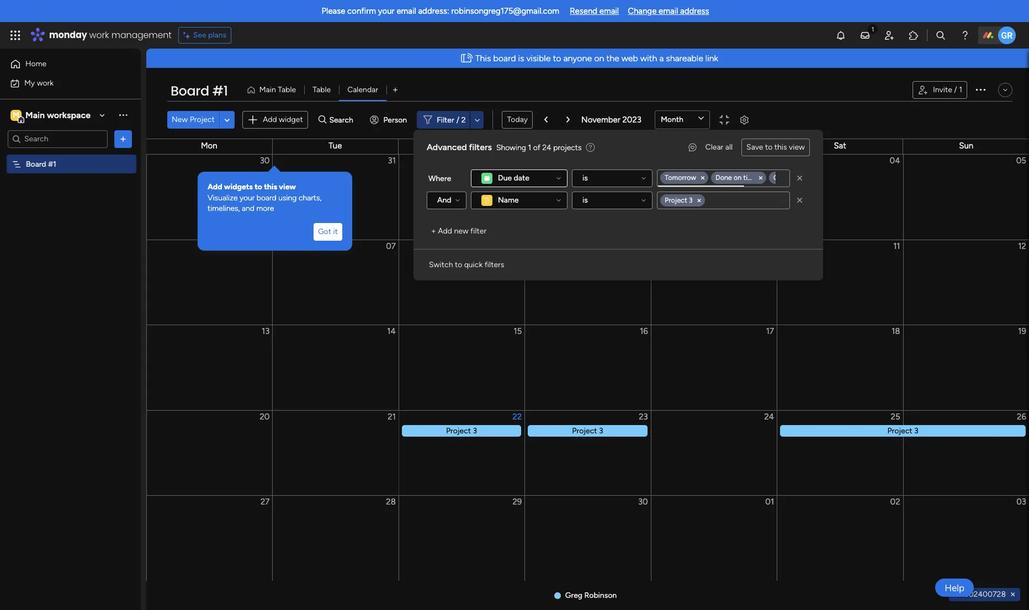 Task type: vqa. For each thing, say whether or not it's contained in the screenshot.
;)
no



Task type: describe. For each thing, give the bounding box(es) containing it.
to inside add widgets to this view visualize your board using charts, timelines, and more got it
[[255, 182, 262, 192]]

save
[[747, 142, 763, 152]]

+ add new filter
[[431, 226, 487, 236]]

project inside button
[[190, 115, 215, 124]]

workspace options image
[[118, 109, 129, 121]]

angle down image
[[225, 116, 230, 124]]

workspace image
[[10, 109, 22, 121]]

1 horizontal spatial options image
[[974, 83, 987, 96]]

help image
[[960, 30, 971, 41]]

a
[[660, 53, 664, 64]]

inbox image
[[860, 30, 871, 41]]

expand board header image
[[1001, 86, 1010, 94]]

add inside "button"
[[438, 226, 452, 236]]

switch
[[429, 260, 453, 269]]

monday
[[49, 29, 87, 41]]

add widget button
[[242, 111, 308, 129]]

home
[[25, 59, 47, 68]]

to right save on the right top of page
[[765, 142, 773, 152]]

filter
[[437, 115, 454, 125]]

this
[[475, 53, 491, 64]]

add widgets to this view visualize your board using charts, timelines, and more got it
[[208, 182, 338, 236]]

new project
[[172, 115, 215, 124]]

clear
[[706, 142, 724, 152]]

widgets
[[224, 182, 253, 192]]

all
[[725, 142, 733, 152]]

wed
[[453, 141, 470, 151]]

resend
[[570, 6, 598, 16]]

my
[[24, 78, 35, 88]]

2023
[[623, 115, 642, 125]]

quick
[[464, 260, 483, 269]]

visible
[[527, 53, 551, 64]]

save to this view
[[747, 142, 805, 152]]

charts,
[[299, 193, 322, 202]]

resend email link
[[570, 6, 619, 16]]

#1 inside list box
[[48, 159, 56, 169]]

done
[[716, 174, 732, 182]]

view inside add widgets to this view visualize your board using charts, timelines, and more got it
[[279, 182, 296, 192]]

filter
[[471, 226, 487, 236]]

calendar button
[[339, 81, 387, 99]]

0 horizontal spatial options image
[[118, 133, 129, 144]]

confirm
[[347, 6, 376, 16]]

+
[[431, 226, 436, 236]]

this  board is visible to anyone on the web with a shareable link
[[475, 53, 718, 64]]

it
[[333, 227, 338, 236]]

robinson
[[585, 591, 617, 600]]

main table button
[[242, 81, 304, 99]]

main table
[[259, 85, 296, 94]]

address:
[[418, 6, 449, 16]]

× for due date
[[700, 172, 706, 183]]

view inside button
[[789, 142, 805, 152]]

v2 user feedback image
[[689, 142, 697, 153]]

fri
[[710, 141, 719, 151]]

using
[[278, 193, 297, 202]]

more
[[256, 204, 274, 213]]

of
[[533, 143, 541, 152]]

remove image
[[1009, 590, 1018, 599]]

work for monday
[[89, 29, 109, 41]]

add for add widget
[[263, 115, 277, 124]]

monday work management
[[49, 29, 172, 41]]

your inside add widgets to this view visualize your board using charts, timelines, and more got it
[[240, 193, 255, 202]]

#1 inside field
[[212, 82, 228, 100]]

1 email from the left
[[397, 6, 416, 16]]

302400728
[[965, 590, 1006, 599]]

v2 search image
[[318, 114, 327, 126]]

see
[[193, 30, 206, 40]]

0 vertical spatial your
[[378, 6, 395, 16]]

24
[[543, 143, 552, 152]]

greg robinson image
[[998, 27, 1016, 44]]

filters inside button
[[485, 260, 504, 269]]

0 vertical spatial board
[[493, 53, 516, 64]]

got it button
[[314, 223, 342, 241]]

board inside board #1 field
[[171, 82, 209, 100]]

to right the visible
[[553, 53, 561, 64]]

Search field
[[327, 112, 360, 128]]

to left quick
[[455, 260, 462, 269]]

address
[[680, 6, 709, 16]]

/ for 1
[[954, 85, 957, 94]]

person
[[383, 115, 407, 125]]

Search in workspace field
[[23, 133, 92, 145]]

web
[[622, 53, 638, 64]]

my work button
[[7, 74, 119, 92]]

november
[[582, 115, 621, 125]]

today button
[[502, 111, 533, 129]]

arrow down image
[[471, 113, 484, 126]]

filter / 2
[[437, 115, 466, 125]]

see plans
[[193, 30, 226, 40]]

got
[[318, 227, 331, 236]]

board #1 list box
[[0, 152, 141, 323]]

table button
[[304, 81, 339, 99]]

workspace
[[47, 110, 91, 120]]

home button
[[7, 55, 119, 73]]

m
[[13, 110, 19, 120]]

add widget
[[263, 115, 303, 124]]

projects
[[553, 143, 582, 152]]

work for my
[[37, 78, 54, 88]]

help
[[945, 582, 965, 593]]

remove sort image for name
[[795, 195, 806, 206]]

showing
[[496, 143, 526, 152]]

due date
[[498, 173, 529, 183]]

change email address
[[628, 6, 709, 16]]



Task type: locate. For each thing, give the bounding box(es) containing it.
1 list arrow image from the left
[[545, 117, 548, 123]]

work right monday on the left top of page
[[89, 29, 109, 41]]

tue
[[329, 141, 342, 151]]

email left address:
[[397, 6, 416, 16]]

1 vertical spatial add
[[208, 182, 222, 192]]

main workspace
[[25, 110, 91, 120]]

workspace selection element
[[10, 109, 92, 123]]

anyone
[[564, 53, 592, 64]]

view
[[789, 142, 805, 152], [279, 182, 296, 192]]

save to this view button
[[742, 139, 810, 156]]

email right "resend" in the right of the page
[[600, 6, 619, 16]]

invite
[[933, 85, 953, 94]]

board #1 down search in workspace field
[[26, 159, 56, 169]]

project right new
[[190, 115, 215, 124]]

this inside button
[[775, 142, 787, 152]]

/ right invite
[[954, 85, 957, 94]]

board up new project
[[171, 82, 209, 100]]

plans
[[208, 30, 226, 40]]

add left 'widget'
[[263, 115, 277, 124]]

0 horizontal spatial this
[[264, 182, 277, 192]]

1 vertical spatial project
[[665, 196, 687, 204]]

0 horizontal spatial work
[[37, 78, 54, 88]]

1 horizontal spatial view
[[789, 142, 805, 152]]

0 vertical spatial is
[[518, 53, 524, 64]]

× right 3
[[697, 195, 702, 205]]

1 image
[[868, 23, 878, 35]]

1 horizontal spatial board
[[493, 53, 516, 64]]

0 horizontal spatial board
[[26, 159, 46, 169]]

board
[[171, 82, 209, 100], [26, 159, 46, 169]]

remove sort image for due date
[[795, 173, 806, 184]]

× left the done
[[700, 172, 706, 183]]

board inside add widgets to this view visualize your board using charts, timelines, and more got it
[[257, 193, 277, 202]]

add view image
[[393, 86, 398, 94]]

select product image
[[10, 30, 21, 41]]

search everything image
[[935, 30, 947, 41]]

project 3
[[665, 196, 693, 204]]

2 vertical spatial is
[[583, 195, 588, 205]]

board #1 inside list box
[[26, 159, 56, 169]]

tomorrow
[[665, 174, 696, 182]]

visualize
[[208, 193, 238, 202]]

1 horizontal spatial project
[[665, 196, 687, 204]]

overdue
[[774, 174, 801, 182]]

notifications image
[[836, 30, 847, 41]]

today
[[507, 115, 528, 124]]

1 horizontal spatial board #1
[[171, 82, 228, 100]]

filters down arrow down image
[[469, 142, 492, 152]]

0 vertical spatial this
[[775, 142, 787, 152]]

email
[[397, 6, 416, 16], [600, 6, 619, 16], [659, 6, 678, 16]]

1 horizontal spatial on
[[734, 174, 742, 182]]

add inside popup button
[[263, 115, 277, 124]]

add up visualize
[[208, 182, 222, 192]]

2 list arrow image from the left
[[567, 117, 570, 123]]

remove sort image
[[795, 173, 806, 184], [795, 195, 806, 206]]

0 vertical spatial filters
[[469, 142, 492, 152]]

timelines,
[[208, 204, 240, 213]]

add
[[263, 115, 277, 124], [208, 182, 222, 192], [438, 226, 452, 236]]

id: 302400728 element
[[949, 588, 1021, 601]]

1 vertical spatial filters
[[485, 260, 504, 269]]

main for main table
[[259, 85, 276, 94]]

sat
[[834, 141, 847, 151]]

board #1
[[171, 82, 228, 100], [26, 159, 56, 169]]

board down search in workspace field
[[26, 159, 46, 169]]

0 horizontal spatial /
[[457, 115, 460, 125]]

1 vertical spatial 1
[[528, 143, 531, 152]]

is for due date
[[583, 173, 588, 183]]

1 horizontal spatial work
[[89, 29, 109, 41]]

invite members image
[[884, 30, 895, 41]]

1 vertical spatial this
[[264, 182, 277, 192]]

Board #1 field
[[168, 82, 231, 101]]

widget
[[279, 115, 303, 124]]

1 remove sort image from the top
[[795, 173, 806, 184]]

add inside add widgets to this view visualize your board using charts, timelines, and more got it
[[208, 182, 222, 192]]

0 vertical spatial remove sort image
[[795, 173, 806, 184]]

0 vertical spatial add
[[263, 115, 277, 124]]

this up more
[[264, 182, 277, 192]]

0 vertical spatial /
[[954, 85, 957, 94]]

new
[[172, 115, 188, 124]]

switch to quick filters
[[429, 260, 504, 269]]

1 vertical spatial remove sort image
[[795, 195, 806, 206]]

0 horizontal spatial email
[[397, 6, 416, 16]]

main up "add widget" popup button
[[259, 85, 276, 94]]

0 horizontal spatial #1
[[48, 159, 56, 169]]

add for add widgets to this view visualize your board using charts, timelines, and more got it
[[208, 182, 222, 192]]

list arrow image up the 24
[[545, 117, 548, 123]]

1 inside invite / 1 button
[[959, 85, 963, 94]]

project
[[190, 115, 215, 124], [665, 196, 687, 204]]

sun
[[959, 141, 974, 151]]

mon
[[201, 141, 217, 151]]

change
[[628, 6, 657, 16]]

thu
[[581, 141, 595, 151]]

work inside my work button
[[37, 78, 54, 88]]

0 vertical spatial #1
[[212, 82, 228, 100]]

id: 302400728
[[953, 590, 1006, 599]]

calendar
[[347, 85, 378, 94]]

id:
[[953, 590, 963, 599]]

please confirm your email address: robinsongreg175@gmail.com
[[322, 6, 559, 16]]

option
[[0, 154, 141, 156]]

1 vertical spatial board
[[257, 193, 277, 202]]

1 vertical spatial is
[[583, 173, 588, 183]]

2 horizontal spatial add
[[438, 226, 452, 236]]

board right "this" on the left top
[[493, 53, 516, 64]]

november 2023
[[582, 115, 642, 125]]

board #1 inside field
[[171, 82, 228, 100]]

0 vertical spatial view
[[789, 142, 805, 152]]

1 vertical spatial board #1
[[26, 159, 56, 169]]

robinsongreg175@gmail.com
[[451, 6, 559, 16]]

0 vertical spatial options image
[[974, 83, 987, 96]]

2 horizontal spatial email
[[659, 6, 678, 16]]

advanced filters showing 1 of 24 projects
[[427, 142, 582, 152]]

0 horizontal spatial project
[[190, 115, 215, 124]]

filters right quick
[[485, 260, 504, 269]]

board #1 up new project
[[171, 82, 228, 100]]

main inside workspace selection element
[[25, 110, 45, 120]]

1 vertical spatial /
[[457, 115, 460, 125]]

× for name
[[697, 195, 702, 205]]

link
[[706, 53, 718, 64]]

0 horizontal spatial table
[[278, 85, 296, 94]]

time
[[744, 174, 758, 182]]

#1 up angle down icon
[[212, 82, 228, 100]]

3
[[689, 196, 693, 204]]

your
[[378, 6, 395, 16], [240, 193, 255, 202]]

1 vertical spatial on
[[734, 174, 742, 182]]

this right save on the right top of page
[[775, 142, 787, 152]]

main for main workspace
[[25, 110, 45, 120]]

and
[[437, 195, 451, 205]]

help button
[[936, 579, 974, 597]]

1 horizontal spatial your
[[378, 6, 395, 16]]

1 vertical spatial board
[[26, 159, 46, 169]]

1 horizontal spatial add
[[263, 115, 277, 124]]

list arrow image up projects
[[567, 117, 570, 123]]

None field
[[708, 191, 711, 212]]

3 email from the left
[[659, 6, 678, 16]]

1 horizontal spatial email
[[600, 6, 619, 16]]

2 email from the left
[[600, 6, 619, 16]]

animation image
[[457, 49, 475, 67]]

0 horizontal spatial your
[[240, 193, 255, 202]]

resend email
[[570, 6, 619, 16]]

apps image
[[908, 30, 919, 41]]

0 horizontal spatial board #1
[[26, 159, 56, 169]]

1 horizontal spatial 1
[[959, 85, 963, 94]]

/ for 2
[[457, 115, 460, 125]]

0 horizontal spatial view
[[279, 182, 296, 192]]

1 horizontal spatial this
[[775, 142, 787, 152]]

0 vertical spatial 1
[[959, 85, 963, 94]]

1 vertical spatial main
[[25, 110, 45, 120]]

1 horizontal spatial list arrow image
[[567, 117, 570, 123]]

table up 'widget'
[[278, 85, 296, 94]]

person button
[[366, 111, 414, 129]]

month
[[661, 115, 684, 124]]

the
[[606, 53, 619, 64]]

greg
[[565, 591, 583, 600]]

your right confirm
[[378, 6, 395, 16]]

project left 3
[[665, 196, 687, 204]]

1
[[959, 85, 963, 94], [528, 143, 531, 152]]

0 vertical spatial board #1
[[171, 82, 228, 100]]

new project button
[[167, 111, 219, 129]]

#1 down search in workspace field
[[48, 159, 56, 169]]

0 horizontal spatial list arrow image
[[545, 117, 548, 123]]

2 remove sort image from the top
[[795, 195, 806, 206]]

1 horizontal spatial /
[[954, 85, 957, 94]]

1 vertical spatial #1
[[48, 159, 56, 169]]

× right time
[[758, 172, 764, 183]]

main inside button
[[259, 85, 276, 94]]

please
[[322, 6, 345, 16]]

list arrow image
[[545, 117, 548, 123], [567, 117, 570, 123]]

/ left 2
[[457, 115, 460, 125]]

remove sort image down overdue
[[795, 195, 806, 206]]

view up using
[[279, 182, 296, 192]]

where
[[429, 174, 451, 183]]

1 vertical spatial options image
[[118, 133, 129, 144]]

board inside board #1 list box
[[26, 159, 46, 169]]

email right change
[[659, 6, 678, 16]]

+ add new filter button
[[427, 223, 491, 240]]

1 horizontal spatial table
[[313, 85, 331, 94]]

clear all
[[706, 142, 733, 152]]

0 vertical spatial project
[[190, 115, 215, 124]]

work right 'my'
[[37, 78, 54, 88]]

done on time
[[716, 174, 758, 182]]

your up and
[[240, 193, 255, 202]]

is
[[518, 53, 524, 64], [583, 173, 588, 183], [583, 195, 588, 205]]

options image down workspace options image
[[118, 133, 129, 144]]

on left time
[[734, 174, 742, 182]]

change email address link
[[628, 6, 709, 16]]

view up overdue
[[789, 142, 805, 152]]

1 right invite
[[959, 85, 963, 94]]

see plans button
[[178, 27, 231, 44]]

email for change email address
[[659, 6, 678, 16]]

remove sort image down save to this view button
[[795, 173, 806, 184]]

1 table from the left
[[278, 85, 296, 94]]

to
[[553, 53, 561, 64], [765, 142, 773, 152], [255, 182, 262, 192], [455, 260, 462, 269]]

to right widgets in the top of the page
[[255, 182, 262, 192]]

1 inside advanced filters showing 1 of 24 projects
[[528, 143, 531, 152]]

0 vertical spatial on
[[594, 53, 604, 64]]

my work
[[24, 78, 54, 88]]

/ inside invite / 1 button
[[954, 85, 957, 94]]

and
[[242, 204, 255, 213]]

1 vertical spatial your
[[240, 193, 255, 202]]

main right workspace icon
[[25, 110, 45, 120]]

options image left expand board header image
[[974, 83, 987, 96]]

0 vertical spatial board
[[171, 82, 209, 100]]

work
[[89, 29, 109, 41], [37, 78, 54, 88]]

is for name
[[583, 195, 588, 205]]

0 horizontal spatial add
[[208, 182, 222, 192]]

1 horizontal spatial main
[[259, 85, 276, 94]]

0 horizontal spatial on
[[594, 53, 604, 64]]

1 left of
[[528, 143, 531, 152]]

1 vertical spatial view
[[279, 182, 296, 192]]

on left the
[[594, 53, 604, 64]]

table up v2 search image
[[313, 85, 331, 94]]

options image
[[974, 83, 987, 96], [118, 133, 129, 144]]

shareable
[[666, 53, 703, 64]]

board up more
[[257, 193, 277, 202]]

1 horizontal spatial #1
[[212, 82, 228, 100]]

0 horizontal spatial main
[[25, 110, 45, 120]]

main
[[259, 85, 276, 94], [25, 110, 45, 120]]

0 vertical spatial main
[[259, 85, 276, 94]]

learn more image
[[586, 142, 595, 153]]

1 vertical spatial work
[[37, 78, 54, 88]]

0 horizontal spatial 1
[[528, 143, 531, 152]]

advanced
[[427, 142, 467, 152]]

with
[[640, 53, 657, 64]]

email for resend email
[[600, 6, 619, 16]]

0 horizontal spatial board
[[257, 193, 277, 202]]

#1
[[212, 82, 228, 100], [48, 159, 56, 169]]

1 horizontal spatial board
[[171, 82, 209, 100]]

on
[[594, 53, 604, 64], [734, 174, 742, 182]]

0 vertical spatial work
[[89, 29, 109, 41]]

this inside add widgets to this view visualize your board using charts, timelines, and more got it
[[264, 182, 277, 192]]

date
[[514, 173, 529, 183]]

2
[[461, 115, 466, 125]]

add right +
[[438, 226, 452, 236]]

new
[[454, 226, 469, 236]]

name
[[498, 195, 519, 205]]

2 vertical spatial add
[[438, 226, 452, 236]]

2 table from the left
[[313, 85, 331, 94]]



